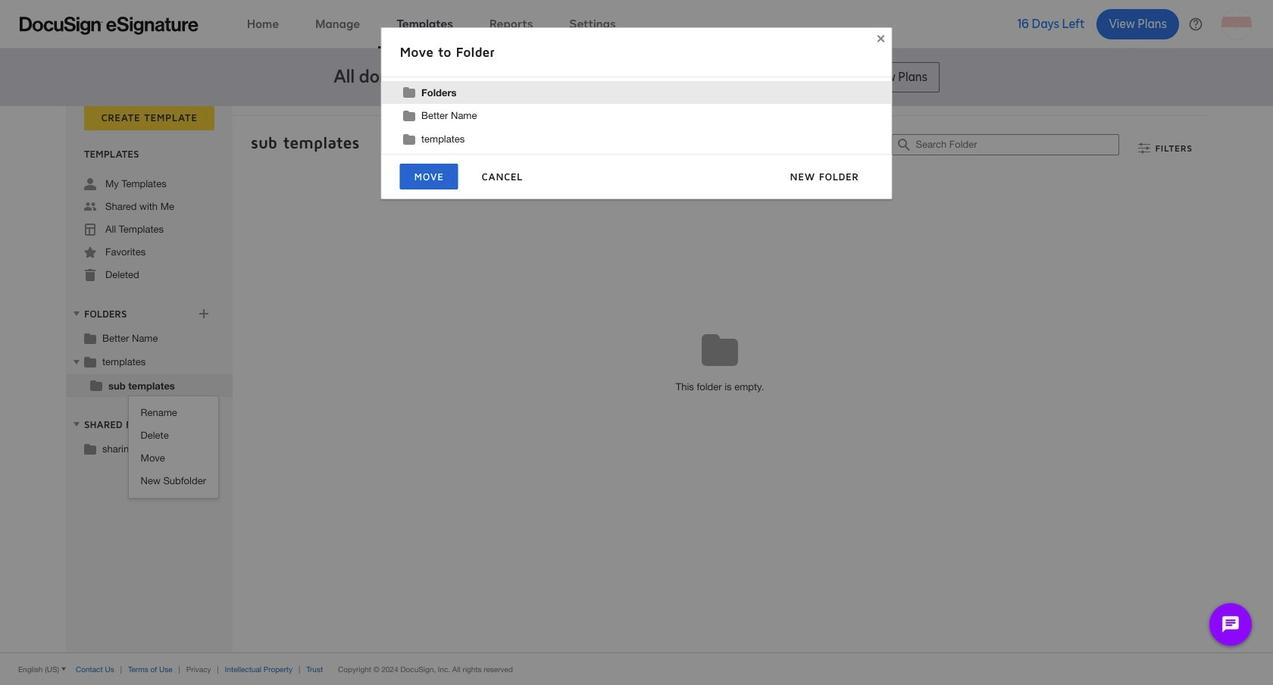 Task type: locate. For each thing, give the bounding box(es) containing it.
user image
[[84, 178, 96, 190]]

docusign esignature image
[[20, 16, 199, 34]]

folder image
[[84, 332, 96, 344], [84, 356, 96, 368], [90, 379, 102, 391], [84, 443, 96, 455]]

view shared folders image
[[71, 418, 83, 431]]

Search Folder text field
[[916, 135, 1119, 155]]

menu
[[129, 402, 218, 493]]

templates image
[[84, 224, 96, 236]]



Task type: vqa. For each thing, say whether or not it's contained in the screenshot.
first folder image from the top of the page
yes



Task type: describe. For each thing, give the bounding box(es) containing it.
shared image
[[84, 201, 96, 213]]

trash image
[[84, 269, 96, 281]]

star filled image
[[84, 246, 96, 259]]

view folders image
[[71, 308, 83, 320]]

more info region
[[0, 653, 1274, 685]]



